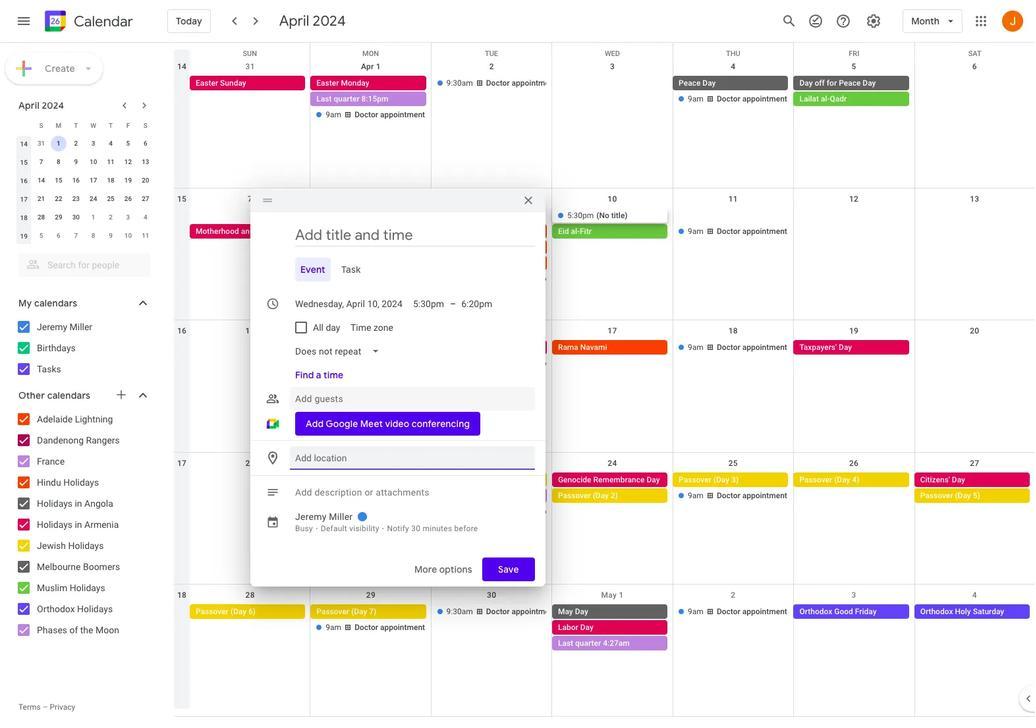 Task type: locate. For each thing, give the bounding box(es) containing it.
13
[[142, 158, 149, 166], [971, 194, 980, 203]]

calendar element
[[42, 8, 133, 37]]

melbourne boomers
[[37, 562, 120, 572]]

31 down sun
[[246, 62, 255, 71]]

8 right the may 7 element
[[92, 232, 95, 239]]

cell containing easter monday
[[311, 76, 432, 123]]

april 2024
[[279, 12, 346, 30], [18, 100, 64, 111]]

guests
[[315, 393, 343, 404]]

orthodox holy saturday button
[[915, 605, 1031, 619]]

0 vertical spatial 10
[[90, 158, 97, 166]]

26 inside grid
[[850, 459, 859, 468]]

passover (day 1)
[[438, 475, 498, 485]]

7 left may 8 element at the top left
[[74, 232, 78, 239]]

1 vertical spatial 13
[[971, 194, 980, 203]]

quarter inside button
[[335, 343, 360, 352]]

add description or attachments
[[295, 487, 430, 498]]

1 vertical spatial last
[[558, 639, 574, 648]]

0 vertical spatial 6
[[973, 62, 978, 71]]

(day left 5)
[[956, 491, 972, 500]]

17 inside 17 element
[[90, 177, 97, 184]]

0 vertical spatial 27
[[142, 195, 149, 202]]

0 vertical spatial 23
[[72, 195, 80, 202]]

row containing 17
[[174, 453, 1036, 585]]

create button
[[5, 53, 103, 84]]

0 vertical spatial 22
[[55, 195, 62, 202]]

event
[[301, 263, 326, 275]]

(day left 3)
[[714, 475, 730, 485]]

0 horizontal spatial 5
[[39, 232, 43, 239]]

birthdays
[[37, 343, 76, 353]]

13 inside grid
[[971, 194, 980, 203]]

row
[[174, 43, 1036, 63], [174, 56, 1036, 188], [15, 116, 154, 135], [15, 135, 154, 153], [15, 153, 154, 171], [15, 171, 154, 190], [174, 188, 1036, 321], [15, 190, 154, 208], [15, 208, 154, 227], [15, 227, 154, 245], [174, 321, 1036, 453], [174, 453, 1036, 585], [174, 585, 1036, 717]]

peace inside day off for peace day lailat al-qadr
[[840, 78, 861, 88]]

last down labor
[[558, 639, 574, 648]]

2 horizontal spatial 19
[[850, 327, 859, 336]]

25 element
[[103, 191, 119, 207]]

2 in from the top
[[75, 520, 82, 530]]

al- right lailat
[[822, 94, 831, 104]]

0 horizontal spatial 8
[[57, 158, 61, 166]]

peace inside button
[[679, 78, 701, 88]]

0 vertical spatial 12
[[124, 158, 132, 166]]

passover for passover (day 3)
[[679, 475, 712, 485]]

passover up description
[[317, 475, 350, 485]]

my calendars button
[[3, 293, 164, 314]]

(day inside passover (day 6) button
[[231, 608, 247, 617]]

holidays down hindu
[[37, 499, 73, 509]]

10 left 11 element
[[90, 158, 97, 166]]

1 vertical spatial 27
[[971, 459, 980, 468]]

terms link
[[18, 703, 41, 712]]

holidays up melbourne boomers
[[68, 541, 104, 551]]

1 horizontal spatial 25
[[729, 459, 738, 468]]

orthodox for orthodox holy saturday
[[921, 608, 954, 617]]

2 horizontal spatial 30
[[487, 591, 497, 600]]

1 horizontal spatial easter
[[317, 78, 339, 88]]

apr 1
[[361, 62, 381, 71]]

0 vertical spatial calendars
[[34, 297, 77, 309]]

0 horizontal spatial april 2024
[[18, 100, 64, 111]]

fitr
[[580, 227, 592, 236]]

23 left 24 element
[[72, 195, 80, 202]]

may 1 element
[[86, 210, 101, 226]]

row group containing 31
[[15, 135, 154, 245]]

last down easter monday button
[[317, 94, 332, 104]]

16 element
[[68, 173, 84, 189]]

1 vertical spatial 6
[[144, 140, 147, 147]]

wed
[[605, 49, 621, 58]]

11 element
[[103, 154, 119, 170]]

23 up 1)
[[487, 459, 497, 468]]

may 3 element
[[120, 210, 136, 226]]

(day left "2)"
[[593, 491, 609, 500]]

26 right 25 element
[[124, 195, 132, 202]]

add other calendars image
[[115, 388, 128, 402]]

7 up and
[[248, 194, 253, 203]]

passover left 7)
[[317, 608, 350, 617]]

0 horizontal spatial jeremy miller
[[37, 322, 92, 332]]

1 vertical spatial doctor appointment button
[[432, 356, 557, 371]]

0 horizontal spatial 10
[[90, 158, 97, 166]]

column header inside april 2024 grid
[[15, 116, 33, 135]]

passover eve button
[[311, 473, 426, 487]]

cell containing peace day
[[673, 76, 794, 123]]

cell
[[311, 76, 432, 123], [552, 76, 673, 123], [673, 76, 794, 123], [794, 76, 915, 123], [915, 76, 1036, 123], [311, 208, 432, 287], [432, 208, 557, 287], [552, 208, 673, 287], [915, 208, 1036, 287], [190, 340, 311, 372], [311, 340, 432, 372], [915, 340, 1036, 372], [190, 473, 311, 520], [311, 473, 432, 520], [432, 473, 557, 520], [552, 473, 673, 520], [673, 473, 794, 520], [915, 473, 1036, 520], [311, 605, 432, 652], [552, 605, 673, 652]]

1 vertical spatial 2024
[[42, 100, 64, 111]]

20 inside 20 element
[[142, 177, 149, 184]]

row group inside april 2024 grid
[[15, 135, 154, 245]]

task button
[[336, 258, 366, 281]]

s right f
[[144, 122, 148, 129]]

(day for 7)
[[352, 608, 368, 617]]

jeremy
[[37, 322, 67, 332], [295, 511, 327, 522]]

add inside dropdown button
[[295, 393, 312, 404]]

(day inside passover (day 1) button
[[472, 475, 488, 485]]

0 horizontal spatial 6
[[57, 232, 61, 239]]

3 down w
[[92, 140, 95, 147]]

may up may day button
[[602, 591, 617, 600]]

melbourne
[[37, 562, 81, 572]]

row containing 21
[[15, 190, 154, 208]]

may 8 element
[[86, 228, 101, 244]]

0 horizontal spatial 7
[[39, 158, 43, 166]]

column header
[[15, 116, 33, 135]]

9am button
[[311, 356, 426, 371]]

day inside citizens' day passover (day 5)
[[953, 475, 966, 485]]

0 vertical spatial 26
[[124, 195, 132, 202]]

1 horizontal spatial 20
[[971, 327, 980, 336]]

0 vertical spatial last
[[317, 94, 332, 104]]

1 horizontal spatial 10
[[124, 232, 132, 239]]

miller down "my calendars" dropdown button
[[70, 322, 92, 332]]

(day inside passover (day 7) 'button'
[[352, 608, 368, 617]]

al- right eid
[[571, 227, 580, 236]]

0 vertical spatial add
[[295, 393, 312, 404]]

(day left 7)
[[352, 608, 368, 617]]

calendar heading
[[71, 12, 133, 31]]

0 vertical spatial april
[[279, 12, 310, 30]]

orthodox down 'muslim'
[[37, 604, 75, 615]]

6 left the may 7 element
[[57, 232, 61, 239]]

miller inside my calendars 'list'
[[70, 322, 92, 332]]

0 vertical spatial 11
[[107, 158, 115, 166]]

easter inside easter monday last quarter 8:15pm
[[317, 78, 339, 88]]

25 inside 25 element
[[107, 195, 115, 202]]

13 element
[[138, 154, 154, 170]]

may inside 'may day labor day last quarter 4:27am'
[[558, 608, 573, 617]]

may 11 element
[[138, 228, 154, 244]]

2 vertical spatial 7
[[74, 232, 78, 239]]

calendars up "adelaide lightning" on the bottom left of the page
[[47, 390, 90, 402]]

april 2024 grid
[[13, 116, 154, 245]]

19 left may 5 element
[[20, 232, 28, 240]]

cell containing 5:30pm
[[552, 208, 673, 287]]

2 9:30am from the top
[[447, 608, 473, 617]]

16 inside 'element'
[[72, 177, 80, 184]]

sun
[[243, 49, 257, 58]]

easter for easter monday last quarter 8:15pm
[[317, 78, 339, 88]]

easter left sunday
[[196, 78, 218, 88]]

19 element
[[120, 173, 136, 189]]

(day left the 6)
[[231, 608, 247, 617]]

day inside taxpayers' day button
[[839, 343, 853, 352]]

tab list
[[261, 258, 535, 281]]

row containing 31
[[15, 135, 154, 153]]

Search for people text field
[[26, 253, 142, 277]]

22 inside grid
[[367, 459, 376, 468]]

0 horizontal spatial 28
[[38, 214, 45, 221]]

27 inside april 2024 grid
[[142, 195, 149, 202]]

jeremy inside my calendars 'list'
[[37, 322, 67, 332]]

10 for may 10 "element"
[[124, 232, 132, 239]]

3 left may 4 element on the left of page
[[126, 214, 130, 221]]

1 9:30am from the top
[[447, 78, 473, 88]]

orthodox left good
[[800, 608, 833, 617]]

1 vertical spatial al-
[[571, 227, 580, 236]]

1 vertical spatial 29
[[367, 591, 376, 600]]

may 7 element
[[68, 228, 84, 244]]

8
[[57, 158, 61, 166], [92, 232, 95, 239]]

muslim holidays
[[37, 583, 105, 593]]

(day inside citizens' day passover (day 5)
[[956, 491, 972, 500]]

9:30am
[[447, 78, 473, 88], [447, 608, 473, 617]]

cell containing first quarter 12:13pm
[[311, 340, 432, 372]]

6 up 13 element
[[144, 140, 147, 147]]

orthodox left 'holy'
[[921, 608, 954, 617]]

row containing 5
[[15, 227, 154, 245]]

– right terms
[[43, 703, 48, 712]]

1 horizontal spatial last
[[558, 639, 574, 648]]

s left m
[[39, 122, 43, 129]]

2 vertical spatial quarter
[[576, 639, 602, 648]]

21 inside row group
[[38, 195, 45, 202]]

6 down sat
[[973, 62, 978, 71]]

may 4 element
[[138, 210, 154, 226]]

easter for easter sunday
[[196, 78, 218, 88]]

1 in from the top
[[75, 499, 82, 509]]

2 vertical spatial 30
[[487, 591, 497, 600]]

1 horizontal spatial 6
[[144, 140, 147, 147]]

other
[[18, 390, 45, 402]]

16 for 1
[[20, 177, 28, 184]]

1 vertical spatial add
[[295, 487, 312, 498]]

26 up 4) at the bottom right of page
[[850, 459, 859, 468]]

9am inside button
[[326, 359, 342, 368]]

easter left monday
[[317, 78, 339, 88]]

1 vertical spatial 24
[[608, 459, 618, 468]]

(day inside "passover (day 4)" button
[[835, 475, 851, 485]]

10 left the may 11 element
[[124, 232, 132, 239]]

0 horizontal spatial april
[[18, 100, 40, 111]]

add left description
[[295, 487, 312, 498]]

2 easter from the left
[[317, 78, 339, 88]]

0 vertical spatial 19
[[124, 177, 132, 184]]

holidays up holidays in angola in the bottom left of the page
[[63, 477, 99, 488]]

10
[[90, 158, 97, 166], [608, 194, 618, 203], [124, 232, 132, 239]]

may day labor day last quarter 4:27am
[[558, 608, 630, 648]]

main drawer image
[[16, 13, 32, 29]]

jeremy miller up the birthdays
[[37, 322, 92, 332]]

thu
[[727, 49, 741, 58]]

other calendars list
[[3, 409, 164, 641]]

0 vertical spatial 30
[[72, 214, 80, 221]]

End time text field
[[462, 296, 493, 312]]

may for may day labor day last quarter 4:27am
[[558, 608, 573, 617]]

jeremy miller up default
[[295, 511, 353, 522]]

orthodox inside the orthodox holy saturday button
[[921, 608, 954, 617]]

0 vertical spatial 25
[[107, 195, 115, 202]]

may 1
[[602, 591, 624, 600]]

add down find
[[295, 393, 312, 404]]

time
[[324, 369, 344, 381]]

doctor appointment button down the end time text box
[[432, 356, 557, 371]]

0 vertical spatial miller
[[70, 322, 92, 332]]

easter sunday
[[196, 78, 246, 88]]

29 up 7)
[[367, 591, 376, 600]]

1 up may day button
[[619, 591, 624, 600]]

0 horizontal spatial 13
[[142, 158, 149, 166]]

row group
[[15, 135, 154, 245]]

0 vertical spatial 28
[[38, 214, 45, 221]]

last inside 'may day labor day last quarter 4:27am'
[[558, 639, 574, 648]]

1 right apr
[[376, 62, 381, 71]]

27 right the 26 element
[[142, 195, 149, 202]]

row containing sun
[[174, 43, 1036, 63]]

peace day
[[679, 78, 716, 88]]

0 horizontal spatial 19
[[20, 232, 28, 240]]

None field
[[290, 339, 391, 363]]

1 vertical spatial 21
[[246, 459, 255, 468]]

labor day button
[[553, 621, 668, 635]]

jeremy up busy
[[295, 511, 327, 522]]

passover for passover (day 7)
[[317, 608, 350, 617]]

3 doctor appointment button from the top
[[432, 504, 557, 519]]

cell containing day off for peace day
[[794, 76, 915, 123]]

1 horizontal spatial t
[[109, 122, 113, 129]]

passover for passover (day 6)
[[196, 608, 229, 617]]

29 left 30 element
[[55, 214, 62, 221]]

appointment inside 'cell'
[[512, 359, 557, 368]]

calendars for my calendars
[[34, 297, 77, 309]]

0 vertical spatial 21
[[38, 195, 45, 202]]

passover inside 'button'
[[317, 608, 350, 617]]

passover for passover eve
[[317, 475, 350, 485]]

holidays down melbourne boomers
[[70, 583, 105, 593]]

11 inside grid
[[729, 194, 738, 203]]

doctor appointment button down 1)
[[432, 504, 557, 519]]

2 horizontal spatial 16
[[177, 327, 187, 336]]

or
[[365, 487, 374, 498]]

0 vertical spatial 7
[[39, 158, 43, 166]]

may up labor
[[558, 608, 573, 617]]

None search field
[[0, 248, 164, 277]]

gudi padwa button
[[432, 240, 547, 254]]

2 peace from the left
[[840, 78, 861, 88]]

1
[[376, 62, 381, 71], [57, 140, 61, 147], [92, 214, 95, 221], [619, 591, 624, 600]]

grid containing 14
[[174, 43, 1036, 717]]

1 doctor appointment button from the top
[[432, 271, 557, 286]]

28 inside april 2024 grid
[[38, 214, 45, 221]]

0 vertical spatial 31
[[246, 62, 255, 71]]

holidays for orthodox
[[77, 604, 113, 615]]

24 up genocide remembrance day button
[[608, 459, 618, 468]]

in left 'angola'
[[75, 499, 82, 509]]

quarter down labor
[[576, 639, 602, 648]]

16 inside grid
[[177, 327, 187, 336]]

2 horizontal spatial 5
[[852, 62, 857, 71]]

31 inside april 2024 grid
[[38, 140, 45, 147]]

passover (day 4) button
[[794, 473, 910, 487]]

9 left 10 element at the left top of the page
[[74, 158, 78, 166]]

1 vertical spatial april 2024
[[18, 100, 64, 111]]

notify 30 minutes before
[[387, 524, 478, 533]]

12:13pm
[[362, 343, 394, 352]]

4 right may 3 element
[[144, 214, 147, 221]]

a
[[316, 369, 322, 381]]

passover down 'citizens''
[[921, 491, 954, 500]]

11:21am
[[357, 227, 388, 236]]

(day inside passover (day 3) button
[[714, 475, 730, 485]]

21 element
[[33, 191, 49, 207]]

w
[[91, 122, 96, 129]]

22 up passover eve button
[[367, 459, 376, 468]]

12 inside april 2024 grid
[[124, 158, 132, 166]]

4 up the orthodox holy saturday button
[[973, 591, 978, 600]]

may 6 element
[[51, 228, 67, 244]]

holy
[[956, 608, 972, 617]]

1 vertical spatial 11
[[729, 194, 738, 203]]

jeremy miller inside my calendars 'list'
[[37, 322, 92, 332]]

0 vertical spatial in
[[75, 499, 82, 509]]

to element
[[450, 298, 456, 309]]

calendars for other calendars
[[47, 390, 90, 402]]

1 horizontal spatial 28
[[246, 591, 255, 600]]

1 vertical spatial 31
[[38, 140, 45, 147]]

1 horizontal spatial 16
[[72, 177, 80, 184]]

22 left 23 element
[[55, 195, 62, 202]]

miller up default
[[329, 511, 353, 522]]

t
[[74, 122, 78, 129], [109, 122, 113, 129]]

tasks
[[37, 364, 61, 375]]

2 doctor appointment button from the top
[[432, 356, 557, 371]]

1 horizontal spatial peace
[[840, 78, 861, 88]]

1 easter from the left
[[196, 78, 218, 88]]

passover down genocide
[[558, 491, 591, 500]]

4:27am
[[603, 639, 630, 648]]

sat
[[969, 49, 982, 58]]

28 up the 6)
[[246, 591, 255, 600]]

(day
[[472, 475, 488, 485], [714, 475, 730, 485], [835, 475, 851, 485], [593, 491, 609, 500], [956, 491, 972, 500], [231, 608, 247, 617], [352, 608, 368, 617]]

2 horizontal spatial 7
[[248, 194, 253, 203]]

24 inside grid
[[608, 459, 618, 468]]

t right w
[[109, 122, 113, 129]]

1 add from the top
[[295, 393, 312, 404]]

apr
[[361, 62, 374, 71]]

add for add guests
[[295, 393, 312, 404]]

1 horizontal spatial 21
[[246, 459, 255, 468]]

2 vertical spatial 5
[[39, 232, 43, 239]]

22 inside april 2024 grid
[[55, 195, 62, 202]]

passover left the 6)
[[196, 608, 229, 617]]

(day left 4) at the bottom right of page
[[835, 475, 851, 485]]

27 up citizens' day button
[[971, 459, 980, 468]]

5)
[[974, 491, 981, 500]]

0 vertical spatial jeremy
[[37, 322, 67, 332]]

(day for 4)
[[835, 475, 851, 485]]

1 horizontal spatial 11
[[142, 232, 149, 239]]

0 vertical spatial 20
[[142, 177, 149, 184]]

31
[[246, 62, 255, 71], [38, 140, 45, 147]]

2 vertical spatial 11
[[142, 232, 149, 239]]

0 horizontal spatial easter
[[196, 78, 218, 88]]

1 right march 31 element
[[57, 140, 61, 147]]

2 s from the left
[[144, 122, 148, 129]]

passover (day 6)
[[196, 608, 256, 617]]

19 right 18 element
[[124, 177, 132, 184]]

quarter inside 'may day labor day last quarter 4:27am'
[[576, 639, 602, 648]]

tue
[[485, 49, 499, 58]]

1 peace from the left
[[679, 78, 701, 88]]

28 left 29 element
[[38, 214, 45, 221]]

orthodox inside the other calendars "list"
[[37, 604, 75, 615]]

24 left 25 element
[[90, 195, 97, 202]]

0 vertical spatial 29
[[55, 214, 62, 221]]

holidays up the
[[77, 604, 113, 615]]

jeremy up the birthdays
[[37, 322, 67, 332]]

terms – privacy
[[18, 703, 75, 712]]

2 add from the top
[[295, 487, 312, 498]]

grid
[[174, 43, 1036, 717]]

8 down 1 cell
[[57, 158, 61, 166]]

passover left 1)
[[438, 475, 470, 485]]

1 vertical spatial 20
[[971, 327, 980, 336]]

1 vertical spatial 12
[[850, 194, 859, 203]]

4 down thu
[[731, 62, 736, 71]]

7
[[39, 158, 43, 166], [248, 194, 253, 203], [74, 232, 78, 239]]

9:30am for 30
[[447, 608, 473, 617]]

25 up 3)
[[729, 459, 738, 468]]

19 inside grid
[[850, 327, 859, 336]]

cell containing passover eve
[[311, 473, 432, 520]]

doctor appointment button
[[432, 271, 557, 286], [432, 356, 557, 371], [432, 504, 557, 519]]

rangers
[[86, 435, 120, 446]]

1 vertical spatial 25
[[729, 459, 738, 468]]

26 element
[[120, 191, 136, 207]]

0 vertical spatial jeremy miller
[[37, 322, 92, 332]]

calendars right the my
[[34, 297, 77, 309]]

7 inside the may 7 element
[[74, 232, 78, 239]]

muslim
[[37, 583, 67, 593]]

holidays in armenia
[[37, 520, 119, 530]]

9 left may 10 "element"
[[109, 232, 113, 239]]

0 horizontal spatial jeremy
[[37, 322, 67, 332]]

1 vertical spatial calendars
[[47, 390, 90, 402]]

cell containing genocide remembrance day
[[552, 473, 673, 520]]

month
[[912, 15, 940, 27]]

in down holidays in angola in the bottom left of the page
[[75, 520, 82, 530]]

1 vertical spatial 8
[[92, 232, 95, 239]]

0 horizontal spatial 23
[[72, 195, 80, 202]]

1 horizontal spatial jeremy
[[295, 511, 327, 522]]

5 left may 6 element
[[39, 232, 43, 239]]

may 5 element
[[33, 228, 49, 244]]

27
[[142, 195, 149, 202], [971, 459, 980, 468]]

lightning
[[75, 414, 113, 425]]

cell containing new moon 11:21am
[[311, 208, 432, 287]]

6)
[[249, 608, 256, 617]]

– right start time text box
[[450, 298, 456, 309]]

1 horizontal spatial 8
[[92, 232, 95, 239]]

easter
[[196, 78, 218, 88], [317, 78, 339, 88]]

1 horizontal spatial 30
[[412, 524, 421, 533]]

sunday
[[220, 78, 246, 88]]

4 up 11 element
[[109, 140, 113, 147]]

0 horizontal spatial 31
[[38, 140, 45, 147]]

5 down f
[[126, 140, 130, 147]]

orthodox holy saturday
[[921, 608, 1005, 617]]

1 horizontal spatial 5
[[126, 140, 130, 147]]

t right m
[[74, 122, 78, 129]]

1 vertical spatial jeremy miller
[[295, 511, 353, 522]]

0 horizontal spatial peace
[[679, 78, 701, 88]]

passover left 4) at the bottom right of page
[[800, 475, 833, 485]]

easter inside 'button'
[[196, 78, 218, 88]]

orthodox
[[37, 604, 75, 615], [800, 608, 833, 617], [921, 608, 954, 617]]

doctor appointment button up the end time text box
[[432, 271, 557, 286]]

jewish
[[37, 541, 66, 551]]

0 vertical spatial al-
[[822, 94, 831, 104]]

quarter right first on the left of page
[[335, 343, 360, 352]]

gudi padwa
[[438, 242, 480, 252]]

31 left 1 cell
[[38, 140, 45, 147]]

holidays for jewish
[[68, 541, 104, 551]]

1 horizontal spatial 26
[[850, 459, 859, 468]]

19 up taxpayers' day button
[[850, 327, 859, 336]]

10 inside "element"
[[124, 232, 132, 239]]

1 t from the left
[[74, 122, 78, 129]]

1 horizontal spatial april 2024
[[279, 12, 346, 30]]

day inside the peace day button
[[703, 78, 716, 88]]

doctor appointment
[[486, 78, 557, 88], [717, 94, 788, 104], [355, 110, 425, 119], [717, 227, 788, 236], [355, 242, 425, 252], [486, 274, 557, 283], [717, 343, 788, 352], [486, 359, 557, 368], [355, 491, 425, 500], [717, 491, 788, 500], [486, 507, 557, 516], [486, 608, 557, 617], [717, 608, 788, 617], [355, 623, 425, 633]]

0 horizontal spatial al-
[[571, 227, 580, 236]]

eve
[[352, 475, 364, 485]]

30 inside grid
[[487, 591, 497, 600]]

row containing 16
[[174, 321, 1036, 453]]

orthodox inside orthodox good friday button
[[800, 608, 833, 617]]

(day left 1)
[[472, 475, 488, 485]]

30 element
[[68, 210, 84, 226]]

0 horizontal spatial 20
[[142, 177, 149, 184]]

1 horizontal spatial april
[[279, 12, 310, 30]]

passover left 3)
[[679, 475, 712, 485]]



Task type: vqa. For each thing, say whether or not it's contained in the screenshot.
October 30 element at the left of the page the 30
no



Task type: describe. For each thing, give the bounding box(es) containing it.
new moon 11:21am button
[[311, 224, 426, 238]]

15 element
[[51, 173, 67, 189]]

29 element
[[51, 210, 67, 226]]

phases
[[37, 625, 67, 636]]

0 vertical spatial 8
[[57, 158, 61, 166]]

day inside 'motherhood and beauty day' button
[[283, 227, 296, 236]]

doctor appointment inside 'cell'
[[486, 359, 557, 368]]

holidays for hindu
[[63, 477, 99, 488]]

eid
[[558, 227, 569, 236]]

citizens' day button
[[915, 473, 1031, 487]]

last quarter 8:15pm button
[[311, 92, 426, 106]]

passover eve
[[317, 475, 364, 485]]

passover inside citizens' day passover (day 5)
[[921, 491, 954, 500]]

today button
[[167, 5, 211, 37]]

Start time text field
[[413, 296, 445, 312]]

24 element
[[86, 191, 101, 207]]

5 inside grid
[[852, 62, 857, 71]]

passover (day 1) button
[[432, 473, 547, 487]]

7 inside grid
[[248, 194, 253, 203]]

day off for peace day lailat al-qadr
[[800, 78, 877, 104]]

passover (day 3)
[[679, 475, 739, 485]]

(no
[[597, 211, 610, 220]]

27 element
[[138, 191, 154, 207]]

8:15pm
[[362, 94, 389, 104]]

my calendars
[[18, 297, 77, 309]]

support image
[[836, 13, 852, 29]]

terms
[[18, 703, 41, 712]]

passover for passover (day 4)
[[800, 475, 833, 485]]

al- inside day off for peace day lailat al-qadr
[[822, 94, 831, 104]]

create
[[45, 63, 75, 75]]

calendar
[[74, 12, 133, 31]]

new moon 11:21am
[[317, 227, 388, 236]]

1 vertical spatial 10
[[608, 194, 618, 203]]

Location text field
[[295, 446, 530, 470]]

1 vertical spatial april
[[18, 100, 40, 111]]

gudi
[[438, 242, 454, 252]]

1 s from the left
[[39, 122, 43, 129]]

find
[[295, 369, 314, 381]]

zone
[[374, 322, 394, 333]]

orthodox good friday
[[800, 608, 877, 617]]

off
[[815, 78, 825, 88]]

eid al-fitr button
[[553, 224, 668, 238]]

beauty
[[256, 227, 281, 236]]

29 inside grid
[[367, 591, 376, 600]]

22 element
[[51, 191, 67, 207]]

france
[[37, 456, 65, 467]]

11 for 11 element
[[107, 158, 115, 166]]

16 for 31
[[177, 327, 187, 336]]

26 inside april 2024 grid
[[124, 195, 132, 202]]

holidays up jewish
[[37, 520, 73, 530]]

last inside easter monday last quarter 8:15pm
[[317, 94, 332, 104]]

padwa
[[456, 242, 480, 252]]

privacy link
[[50, 703, 75, 712]]

1 horizontal spatial 27
[[971, 459, 980, 468]]

Start date text field
[[295, 296, 403, 312]]

my
[[18, 297, 32, 309]]

add for add description or attachments
[[295, 487, 312, 498]]

24 inside grid
[[90, 195, 97, 202]]

1 left may 2 element
[[92, 214, 95, 221]]

march 31 element
[[33, 136, 49, 152]]

may 2 element
[[103, 210, 119, 226]]

row containing 15
[[174, 188, 1036, 321]]

orthodox holidays
[[37, 604, 113, 615]]

may day button
[[553, 605, 668, 619]]

10 for 10 element at the left top of the page
[[90, 158, 97, 166]]

1 horizontal spatial 19
[[124, 177, 132, 184]]

add guests
[[295, 393, 343, 404]]

Add title and time text field
[[295, 225, 535, 245]]

11 for the may 11 element
[[142, 232, 149, 239]]

motherhood
[[196, 227, 239, 236]]

qadr
[[831, 94, 848, 104]]

mon
[[363, 49, 379, 58]]

cell containing citizens' day
[[915, 473, 1036, 520]]

(day for 1)
[[472, 475, 488, 485]]

18 element
[[103, 173, 119, 189]]

31 inside grid
[[246, 62, 255, 71]]

row containing 7
[[15, 153, 154, 171]]

easter monday last quarter 8:15pm
[[317, 78, 389, 104]]

hindu
[[37, 477, 61, 488]]

7)
[[369, 608, 377, 617]]

30 inside april 2024 grid
[[72, 214, 80, 221]]

quarter inside easter monday last quarter 8:15pm
[[334, 94, 360, 104]]

23 inside april 2024 grid
[[72, 195, 80, 202]]

motherhood and beauty day button
[[190, 224, 306, 238]]

peace day button
[[673, 76, 789, 90]]

armenia
[[84, 520, 119, 530]]

cell containing gudi padwa
[[432, 208, 557, 287]]

angola
[[84, 499, 113, 509]]

13 inside 13 element
[[142, 158, 149, 166]]

taxpayers' day button
[[794, 340, 910, 355]]

time
[[351, 322, 372, 333]]

1 horizontal spatial miller
[[329, 511, 353, 522]]

first
[[317, 343, 333, 352]]

1 horizontal spatial –
[[450, 298, 456, 309]]

1 vertical spatial 28
[[246, 591, 255, 600]]

6 inside grid
[[973, 62, 978, 71]]

1 vertical spatial 30
[[412, 524, 421, 533]]

row containing 18
[[174, 585, 1036, 717]]

easter monday button
[[311, 76, 426, 90]]

0 horizontal spatial 9
[[74, 158, 78, 166]]

passover (day 6) button
[[190, 605, 306, 619]]

add guests button
[[290, 387, 535, 410]]

4)
[[853, 475, 860, 485]]

17 element
[[86, 173, 101, 189]]

doctor inside 'cell'
[[486, 359, 510, 368]]

tab list containing event
[[261, 258, 535, 281]]

(day for 6)
[[231, 608, 247, 617]]

may for may 1
[[602, 591, 617, 600]]

10 element
[[86, 154, 101, 170]]

25 inside grid
[[729, 459, 738, 468]]

28 element
[[33, 210, 49, 226]]

passover (day 3) button
[[673, 473, 789, 487]]

row containing 28
[[15, 208, 154, 227]]

20 element
[[138, 173, 154, 189]]

moon
[[334, 227, 355, 236]]

first quarter 12:13pm
[[317, 343, 394, 352]]

boomers
[[83, 562, 120, 572]]

1 horizontal spatial jeremy miller
[[295, 511, 353, 522]]

busy
[[295, 524, 313, 533]]

hindu holidays
[[37, 477, 99, 488]]

2 vertical spatial 6
[[57, 232, 61, 239]]

cell containing passover (day 3)
[[673, 473, 794, 520]]

12 element
[[120, 154, 136, 170]]

1 vertical spatial 9
[[109, 232, 113, 239]]

taxpayers' day
[[800, 343, 853, 352]]

row containing s
[[15, 116, 154, 135]]

1 vertical spatial 5
[[126, 140, 130, 147]]

cell containing passover (day 1)
[[432, 473, 557, 520]]

lailat
[[800, 94, 820, 104]]

monday
[[341, 78, 370, 88]]

al- inside the 'eid al-fitr' 'button'
[[571, 227, 580, 236]]

doctor appointment cell
[[432, 340, 557, 372]]

9:30am for 2
[[447, 78, 473, 88]]

in for angola
[[75, 499, 82, 509]]

1 inside cell
[[57, 140, 61, 147]]

5:30pm
[[568, 211, 594, 220]]

orthodox for orthodox good friday
[[800, 608, 833, 617]]

default
[[321, 524, 347, 533]]

other calendars button
[[3, 385, 164, 406]]

23 element
[[68, 191, 84, 207]]

description
[[315, 487, 362, 498]]

holidays in angola
[[37, 499, 113, 509]]

saturday
[[974, 608, 1005, 617]]

in for armenia
[[75, 520, 82, 530]]

14 element
[[33, 173, 49, 189]]

0 vertical spatial 2024
[[313, 12, 346, 30]]

and
[[241, 227, 254, 236]]

holidays for muslim
[[70, 583, 105, 593]]

1 cell
[[50, 135, 67, 153]]

2 t from the left
[[109, 122, 113, 129]]

1 vertical spatial –
[[43, 703, 48, 712]]

21 inside grid
[[246, 459, 255, 468]]

3 up orthodox good friday button
[[852, 591, 857, 600]]

minutes
[[423, 524, 453, 533]]

1 vertical spatial 23
[[487, 459, 497, 468]]

(day for 3)
[[714, 475, 730, 485]]

month button
[[904, 5, 963, 37]]

passover inside genocide remembrance day passover (day 2)
[[558, 491, 591, 500]]

citizens'
[[921, 475, 951, 485]]

may 9 element
[[103, 228, 119, 244]]

orthodox for orthodox holidays
[[37, 604, 75, 615]]

cell containing may day
[[552, 605, 673, 652]]

may 10 element
[[120, 228, 136, 244]]

cell containing passover (day 7)
[[311, 605, 432, 652]]

my calendars list
[[3, 317, 164, 380]]

1 vertical spatial 19
[[20, 232, 28, 240]]

f
[[126, 122, 130, 129]]

passover for passover (day 1)
[[438, 475, 470, 485]]

good
[[835, 608, 854, 617]]

settings menu image
[[867, 13, 882, 29]]

day off for peace day button
[[794, 76, 910, 90]]

time zone button
[[346, 316, 399, 339]]

passover (day 5) button
[[915, 488, 1031, 503]]

today
[[176, 15, 202, 27]]

3 down wed
[[611, 62, 615, 71]]

29 inside april 2024 grid
[[55, 214, 62, 221]]

new
[[317, 227, 332, 236]]

(day inside genocide remembrance day passover (day 2)
[[593, 491, 609, 500]]

12 inside grid
[[850, 194, 859, 203]]

adelaide lightning
[[37, 414, 113, 425]]

day inside genocide remembrance day passover (day 2)
[[647, 475, 660, 485]]

genocide remembrance day passover (day 2)
[[558, 475, 660, 500]]

task
[[341, 263, 361, 275]]

rama navami
[[558, 343, 608, 352]]



